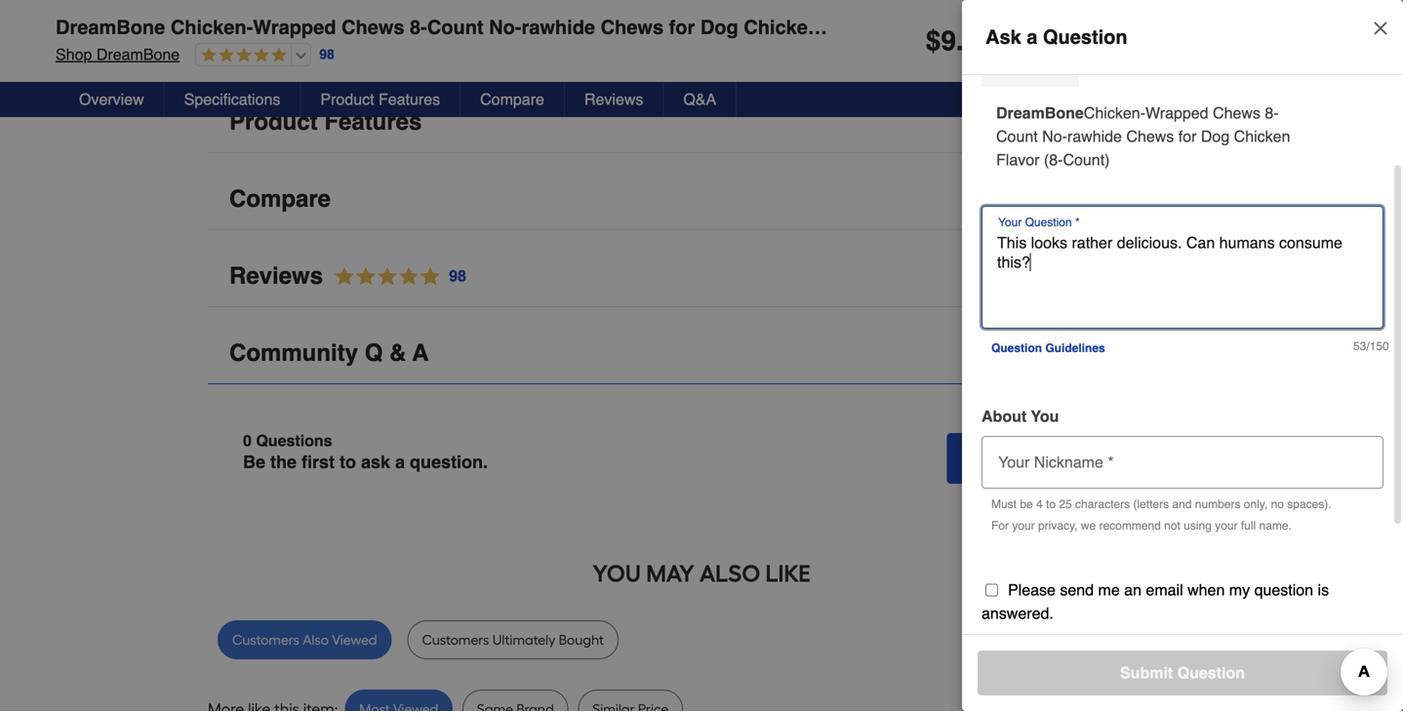 Task type: locate. For each thing, give the bounding box(es) containing it.
1 vertical spatial chicken-
[[1084, 104, 1146, 122]]

/150
[[1367, 340, 1390, 353]]

flavor
[[825, 16, 884, 39], [996, 151, 1040, 169]]

count)
[[913, 16, 976, 39], [1063, 151, 1110, 169]]

1 vertical spatial specifications button
[[165, 82, 301, 117]]

0 horizontal spatial dog
[[701, 16, 739, 39]]

1 vertical spatial dog
[[1201, 127, 1230, 145]]

recommend
[[1099, 519, 1161, 533]]

1 vertical spatial reviews
[[229, 262, 323, 289]]

1 customers from the left
[[232, 632, 300, 648]]

is
[[1318, 581, 1329, 599]]

rawhide
[[522, 16, 595, 39], [1068, 127, 1122, 145]]

my
[[1230, 581, 1250, 599]]

1 horizontal spatial compare
[[480, 90, 545, 108]]

0 vertical spatial rawhide
[[522, 16, 595, 39]]

1 horizontal spatial chicken
[[1234, 127, 1291, 145]]

1 vertical spatial chicken
[[1234, 127, 1291, 145]]

shop dreambone
[[56, 45, 180, 63]]

0 vertical spatial 8-
[[410, 16, 427, 39]]

q
[[365, 340, 383, 366]]

0 horizontal spatial to
[[340, 452, 356, 472]]

customers ultimately bought
[[422, 632, 604, 648]]

1 vertical spatial you
[[593, 560, 641, 588]]

1 horizontal spatial no-
[[1042, 127, 1068, 145]]

question
[[1043, 26, 1128, 48], [992, 342, 1042, 355], [1043, 449, 1111, 467], [1178, 664, 1245, 682]]

count
[[427, 16, 484, 39], [996, 127, 1038, 145]]

rawhide left chevron down icon
[[1068, 127, 1122, 145]]

no-
[[489, 16, 522, 39], [1042, 127, 1068, 145]]

0 vertical spatial no-
[[489, 16, 522, 39]]

also left like
[[700, 560, 760, 588]]

0 horizontal spatial count)
[[913, 16, 976, 39]]

product
[[321, 90, 374, 108], [229, 108, 318, 135]]

count inside chicken-wrapped chews 8- count no-rawhide chews for dog chicken flavor (8-count)
[[996, 127, 1038, 145]]

1 horizontal spatial 4.9 stars image
[[323, 263, 467, 290]]

for up q&a
[[669, 16, 695, 39]]

1 vertical spatial specifications
[[184, 90, 280, 108]]

0 horizontal spatial also
[[303, 632, 329, 648]]

8-
[[410, 16, 427, 39], [1265, 104, 1279, 122]]

2 vertical spatial dreambone
[[996, 104, 1084, 122]]

1 horizontal spatial customers
[[422, 632, 489, 648]]

4
[[1036, 498, 1043, 511]]

dreambone
[[56, 16, 165, 39], [96, 45, 180, 63], [996, 104, 1084, 122]]

dreambone up shop dreambone
[[56, 16, 165, 39]]

dreambone up overview button
[[96, 45, 180, 63]]

rawhide up reviews button
[[522, 16, 595, 39]]

0 vertical spatial dreambone
[[56, 16, 165, 39]]

dog right chevron down icon
[[1201, 127, 1230, 145]]

0 vertical spatial (8-
[[889, 16, 913, 39]]

reviews left q&a
[[585, 90, 644, 108]]

ask inside button
[[997, 449, 1026, 467]]

for
[[669, 16, 695, 39], [1179, 127, 1197, 145]]

1 vertical spatial ask a question
[[997, 449, 1111, 467]]

0 horizontal spatial your
[[1012, 519, 1035, 533]]

98
[[964, 25, 994, 57], [319, 47, 335, 62], [449, 267, 466, 285]]

a inside 0 questions be the first to ask a question.
[[395, 452, 405, 472]]

1 vertical spatial for
[[1179, 127, 1197, 145]]

0 vertical spatial reviews
[[585, 90, 644, 108]]

0 horizontal spatial count
[[427, 16, 484, 39]]

0 vertical spatial chicken-
[[171, 16, 253, 39]]

None text field
[[990, 436, 1376, 479]]

to right 4
[[1046, 498, 1056, 511]]

1 vertical spatial 4.9 stars image
[[323, 263, 467, 290]]

(letters
[[1133, 498, 1169, 511]]

1 vertical spatial count)
[[1063, 151, 1110, 169]]

specifications
[[229, 31, 388, 58], [184, 90, 280, 108]]

when
[[1188, 581, 1225, 599]]

dreambone for dreambone
[[996, 104, 1084, 122]]

chicken
[[744, 16, 820, 39], [1234, 127, 1291, 145]]

1 horizontal spatial reviews
[[585, 90, 644, 108]]

bought
[[559, 632, 604, 648]]

1 vertical spatial 8-
[[1265, 104, 1279, 122]]

ask right .
[[986, 26, 1022, 48]]

0 horizontal spatial wrapped
[[253, 16, 336, 39]]

1 horizontal spatial 98
[[449, 267, 466, 285]]

for right chevron down icon
[[1179, 127, 1197, 145]]

2 customers from the left
[[422, 632, 489, 648]]

reviews
[[585, 90, 644, 108], [229, 262, 323, 289]]

0 vertical spatial also
[[700, 560, 760, 588]]

ask
[[986, 26, 1022, 48], [997, 449, 1026, 467]]

answered.
[[982, 605, 1054, 623]]

1 vertical spatial (8-
[[1044, 151, 1063, 169]]

dreambone chicken-wrapped chews 8-count no-rawhide chews for dog chicken flavor (8-count)
[[56, 16, 976, 39]]

chicken-wrapped chews 8- count no-rawhide chews for dog chicken flavor (8-count)
[[996, 104, 1291, 169]]

a right "ask"
[[395, 452, 405, 472]]

1 horizontal spatial (8-
[[1044, 151, 1063, 169]]

1 horizontal spatial your
[[1215, 519, 1238, 533]]

1 vertical spatial count
[[996, 127, 1038, 145]]

0 horizontal spatial flavor
[[825, 16, 884, 39]]

1 vertical spatial rawhide
[[1068, 127, 1122, 145]]

1 vertical spatial flavor
[[996, 151, 1040, 169]]

0 vertical spatial specifications
[[229, 31, 388, 58]]

customers
[[232, 632, 300, 648], [422, 632, 489, 648]]

chicken- inside chicken-wrapped chews 8- count no-rawhide chews for dog chicken flavor (8-count)
[[1084, 104, 1146, 122]]

0 vertical spatial you
[[1031, 407, 1059, 426]]

rawhide inside chicken-wrapped chews 8- count no-rawhide chews for dog chicken flavor (8-count)
[[1068, 127, 1122, 145]]

0 horizontal spatial (8-
[[889, 16, 913, 39]]

0 vertical spatial chicken
[[744, 16, 820, 39]]

25
[[1059, 498, 1072, 511]]

1 vertical spatial no-
[[1042, 127, 1068, 145]]

0 horizontal spatial customers
[[232, 632, 300, 648]]

1 horizontal spatial product
[[321, 90, 374, 108]]

1 horizontal spatial for
[[1179, 127, 1197, 145]]

first
[[302, 452, 335, 472]]

0 vertical spatial ask
[[986, 26, 1022, 48]]

0 horizontal spatial 8-
[[410, 16, 427, 39]]

1 vertical spatial also
[[303, 632, 329, 648]]

community q & a
[[229, 340, 429, 366]]

1 vertical spatial to
[[1046, 498, 1056, 511]]

1 horizontal spatial flavor
[[996, 151, 1040, 169]]

0 horizontal spatial 4.9 stars image
[[196, 47, 287, 65]]

1 horizontal spatial count)
[[1063, 151, 1110, 169]]

specifications for the bottommost specifications button
[[184, 90, 280, 108]]

0 vertical spatial dog
[[701, 16, 739, 39]]

submit question button
[[978, 651, 1388, 696]]

a
[[1027, 26, 1038, 48], [1030, 449, 1039, 467], [395, 452, 405, 472]]

to
[[340, 452, 356, 472], [1046, 498, 1056, 511]]

and
[[1173, 498, 1192, 511]]

53
[[1354, 340, 1367, 353]]

0 horizontal spatial product
[[229, 108, 318, 135]]

0 horizontal spatial chicken
[[744, 16, 820, 39]]

product features button
[[301, 82, 461, 117], [208, 92, 1196, 153]]

4.9 stars image
[[196, 47, 287, 65], [323, 263, 467, 290]]

ask a question up the 25
[[997, 449, 1111, 467]]

customers for customers also viewed
[[232, 632, 300, 648]]

reviews up community
[[229, 262, 323, 289]]

close image
[[1371, 19, 1391, 38]]

ask a question inside button
[[997, 449, 1111, 467]]

0 vertical spatial count)
[[913, 16, 976, 39]]

you left may
[[593, 560, 641, 588]]

ask a question right .
[[986, 26, 1128, 48]]

an
[[1124, 581, 1142, 599]]

also
[[700, 560, 760, 588], [303, 632, 329, 648]]

0 vertical spatial 4.9 stars image
[[196, 47, 287, 65]]

1 horizontal spatial count
[[996, 127, 1038, 145]]

0 horizontal spatial reviews
[[229, 262, 323, 289]]

your left full
[[1215, 519, 1238, 533]]

dog
[[701, 16, 739, 39], [1201, 127, 1230, 145]]

your
[[1012, 519, 1035, 533], [1215, 519, 1238, 533]]

you right about
[[1031, 407, 1059, 426]]

customers left viewed
[[232, 632, 300, 648]]

also left viewed
[[303, 632, 329, 648]]

customers left ultimately
[[422, 632, 489, 648]]

0 horizontal spatial for
[[669, 16, 695, 39]]

1 horizontal spatial 8-
[[1265, 104, 1279, 122]]

1 horizontal spatial chicken-
[[1084, 104, 1146, 122]]

product features
[[321, 90, 440, 108], [229, 108, 422, 135]]

please send me an email when my question is answered.
[[982, 581, 1329, 623]]

chicken inside chicken-wrapped chews 8- count no-rawhide chews for dog chicken flavor (8-count)
[[1234, 127, 1291, 145]]

to inside must be 4 to 25 characters (letters and numbers only, no spaces). for your privacy, we recommend not using your full name.
[[1046, 498, 1056, 511]]

0 vertical spatial to
[[340, 452, 356, 472]]

0 vertical spatial specifications button
[[208, 15, 1196, 76]]

0 horizontal spatial compare
[[229, 185, 331, 212]]

1 vertical spatial compare button
[[208, 169, 1196, 230]]

wrapped
[[253, 16, 336, 39], [1146, 104, 1209, 122]]

a down about you
[[1030, 449, 1039, 467]]

compare
[[480, 90, 545, 108], [229, 185, 331, 212]]

submit question
[[1120, 664, 1245, 682]]

1 horizontal spatial wrapped
[[1146, 104, 1209, 122]]

1 horizontal spatial dog
[[1201, 127, 1230, 145]]

we
[[1081, 519, 1096, 533]]

question.
[[410, 452, 488, 472]]

me
[[1098, 581, 1120, 599]]

chicken-
[[171, 16, 253, 39], [1084, 104, 1146, 122]]

ask
[[361, 452, 390, 472]]

ask down about
[[997, 449, 1026, 467]]

your down be
[[1012, 519, 1035, 533]]

you
[[1031, 407, 1059, 426], [593, 560, 641, 588]]

1 vertical spatial wrapped
[[1146, 104, 1209, 122]]

to inside 0 questions be the first to ask a question.
[[340, 452, 356, 472]]

53 /150
[[1354, 340, 1390, 353]]

dog up q&a
[[701, 16, 739, 39]]

0 horizontal spatial no-
[[489, 16, 522, 39]]

question inside button
[[1178, 664, 1245, 682]]

1 horizontal spatial also
[[700, 560, 760, 588]]

dreambone down dreambone image
[[996, 104, 1084, 122]]

1 vertical spatial ask
[[997, 449, 1026, 467]]

a right .
[[1027, 26, 1038, 48]]

1 horizontal spatial rawhide
[[1068, 127, 1122, 145]]

chews
[[342, 16, 405, 39], [601, 16, 664, 39], [1213, 104, 1261, 122], [1127, 127, 1174, 145]]

1 horizontal spatial to
[[1046, 498, 1056, 511]]

0 vertical spatial count
[[427, 16, 484, 39]]

0 horizontal spatial rawhide
[[522, 16, 595, 39]]

to left "ask"
[[340, 452, 356, 472]]



Task type: describe. For each thing, give the bounding box(es) containing it.
only,
[[1244, 498, 1268, 511]]

$
[[926, 25, 941, 57]]

chevron down image
[[1155, 112, 1174, 132]]

0
[[243, 432, 252, 450]]

viewed
[[332, 632, 377, 648]]

reviews inside button
[[585, 90, 644, 108]]

like
[[766, 560, 811, 588]]

privacy,
[[1038, 519, 1078, 533]]

0 questions be the first to ask a question.
[[243, 432, 488, 472]]

overview
[[79, 90, 144, 108]]

may
[[646, 560, 695, 588]]

customers also viewed
[[232, 632, 377, 648]]

0 horizontal spatial you
[[593, 560, 641, 588]]

specifications for top specifications button
[[229, 31, 388, 58]]

for inside chicken-wrapped chews 8- count no-rawhide chews for dog chicken flavor (8-count)
[[1179, 127, 1197, 145]]

2 horizontal spatial 98
[[964, 25, 994, 57]]

overview button
[[60, 82, 165, 117]]

community q & a button
[[208, 323, 1196, 384]]

0 vertical spatial flavor
[[825, 16, 884, 39]]

be
[[243, 452, 265, 472]]

wrapped inside chicken-wrapped chews 8- count no-rawhide chews for dog chicken flavor (8-count)
[[1146, 104, 1209, 122]]

9
[[941, 25, 956, 57]]

not
[[1164, 519, 1181, 533]]

ask a question button
[[947, 433, 1160, 484]]

0 vertical spatial compare button
[[461, 82, 565, 117]]

send
[[1060, 581, 1094, 599]]

numbers
[[1195, 498, 1241, 511]]

submit
[[1120, 664, 1173, 682]]

q&a button
[[664, 82, 737, 117]]

(8- inside chicken-wrapped chews 8- count no-rawhide chews for dog chicken flavor (8-count)
[[1044, 151, 1063, 169]]

chevron down image
[[1155, 189, 1174, 209]]

for
[[992, 519, 1009, 533]]

98 inside 4.9 stars 'image'
[[449, 267, 466, 285]]

must
[[992, 498, 1017, 511]]

q&a
[[684, 90, 717, 108]]

email
[[1146, 581, 1184, 599]]

1 vertical spatial compare
[[229, 185, 331, 212]]

question
[[1255, 581, 1314, 599]]

1 your from the left
[[1012, 519, 1035, 533]]

0 horizontal spatial 98
[[319, 47, 335, 62]]

using
[[1184, 519, 1212, 533]]

full
[[1241, 519, 1256, 533]]

4.9 stars image containing 98
[[323, 263, 467, 290]]

This looks rather delicious. Can humans consume this? text field
[[990, 233, 1376, 319]]

a
[[412, 340, 429, 366]]

ultimately
[[493, 632, 556, 648]]

Please send me an email when my question is answered. checkbox
[[986, 584, 998, 597]]

dreambone for dreambone chicken-wrapped chews 8-count no-rawhide chews for dog chicken flavor (8-count)
[[56, 16, 165, 39]]

please
[[1008, 581, 1056, 599]]

community
[[229, 340, 358, 366]]

shop
[[56, 45, 92, 63]]

guidelines
[[1046, 342, 1105, 355]]

you may also like
[[593, 560, 811, 588]]

about you
[[982, 407, 1059, 426]]

0 vertical spatial for
[[669, 16, 695, 39]]

no- inside chicken-wrapped chews 8- count no-rawhide chews for dog chicken flavor (8-count)
[[1042, 127, 1068, 145]]

no
[[1271, 498, 1284, 511]]

dog inside chicken-wrapped chews 8- count no-rawhide chews for dog chicken flavor (8-count)
[[1201, 127, 1230, 145]]

&
[[389, 340, 406, 366]]

$ 9 . 98
[[926, 25, 994, 57]]

1 horizontal spatial you
[[1031, 407, 1059, 426]]

.
[[956, 25, 964, 57]]

0 vertical spatial compare
[[480, 90, 545, 108]]

0 vertical spatial wrapped
[[253, 16, 336, 39]]

name.
[[1260, 519, 1292, 533]]

must be 4 to 25 characters (letters and numbers only, no spaces). for your privacy, we recommend not using your full name.
[[992, 498, 1332, 533]]

flavor inside chicken-wrapped chews 8- count no-rawhide chews for dog chicken flavor (8-count)
[[996, 151, 1040, 169]]

8- inside chicken-wrapped chews 8- count no-rawhide chews for dog chicken flavor (8-count)
[[1265, 104, 1279, 122]]

dreambone image
[[990, 0, 1072, 79]]

about
[[982, 407, 1027, 426]]

2 your from the left
[[1215, 519, 1238, 533]]

the
[[270, 452, 297, 472]]

questions
[[256, 432, 332, 450]]

0 vertical spatial ask a question
[[986, 26, 1128, 48]]

a inside button
[[1030, 449, 1039, 467]]

question guidelines button
[[982, 329, 1115, 368]]

0 horizontal spatial chicken-
[[171, 16, 253, 39]]

question guidelines
[[992, 342, 1105, 355]]

1 vertical spatial dreambone
[[96, 45, 180, 63]]

characters
[[1076, 498, 1130, 511]]

reviews button
[[565, 82, 664, 117]]

spaces).
[[1288, 498, 1332, 511]]

count) inside chicken-wrapped chews 8- count no-rawhide chews for dog chicken flavor (8-count)
[[1063, 151, 1110, 169]]

customers for customers ultimately bought
[[422, 632, 489, 648]]

be
[[1020, 498, 1033, 511]]



Task type: vqa. For each thing, say whether or not it's contained in the screenshot.
middle allen + roth
no



